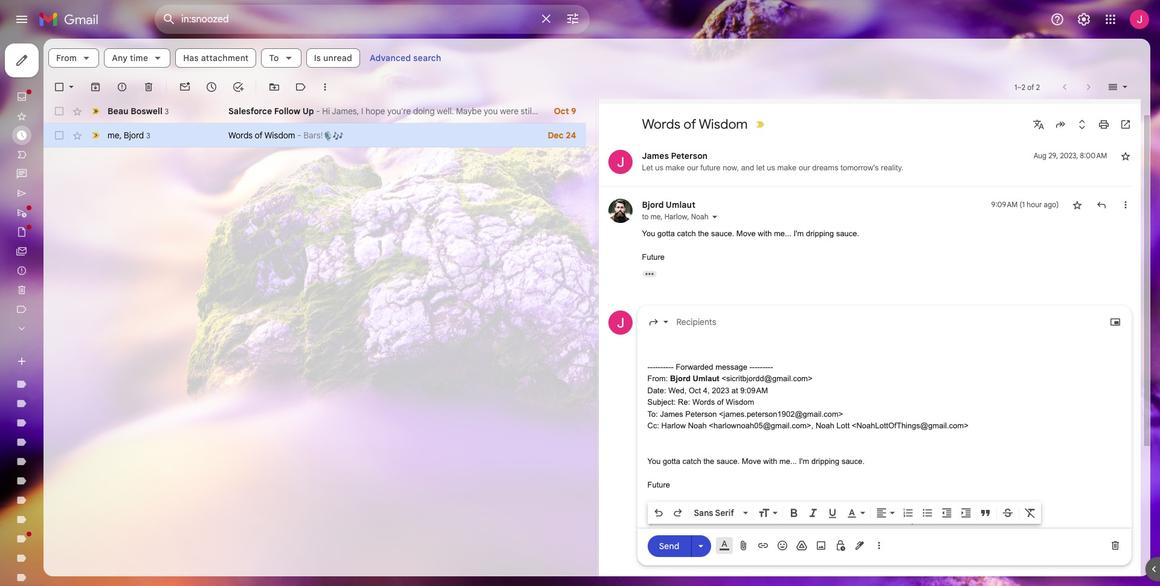 Task type: locate. For each thing, give the bounding box(es) containing it.
list containing james peterson
[[597, 138, 1137, 586]]

1 horizontal spatial 3
[[165, 107, 169, 116]]

future up show trimmed content icon at top right
[[642, 253, 665, 262]]

with
[[758, 229, 772, 238], [764, 457, 778, 466]]

salesforce
[[229, 106, 272, 117]]

has attachment
[[183, 53, 249, 63]]

1 row from the top
[[44, 99, 586, 123]]

james up the bjord umlaut
[[642, 151, 669, 161]]

1 horizontal spatial 29,
[[1049, 151, 1059, 160]]

catch up sans
[[683, 457, 702, 466]]

9:09 am (1 hour ago)
[[992, 200, 1059, 209]]

not starred checkbox right ago)
[[1072, 199, 1084, 211]]

1 vertical spatial umlaut
[[693, 374, 720, 383]]

0 vertical spatial you
[[642, 229, 656, 238]]

0 horizontal spatial me
[[108, 130, 119, 141]]

redo ‪(⌘y)‬ image
[[672, 507, 684, 519]]

2023 right 4,
[[712, 386, 730, 395]]

0 horizontal spatial words of wisdom
[[229, 130, 295, 141]]

None checkbox
[[53, 129, 65, 141]]

0 vertical spatial me
[[108, 130, 119, 141]]

let inside on tue, aug 29, 2023 at 8:00 am james peterson < james.peterson1902@gmail.com > wrote: let us make our future now, and let us make our dreams tomorrow's reality.
[[656, 516, 667, 525]]

0 vertical spatial 9:09 am
[[992, 200, 1018, 209]]

wisdom up the <harlownoah05@gmail.com>,
[[726, 398, 755, 407]]

words of wisdom up james peterson
[[642, 116, 748, 132]]

bjord inside row
[[124, 130, 144, 141]]

0 vertical spatial let
[[642, 163, 653, 172]]

list
[[597, 138, 1137, 586]]

not starred checkbox for 8:00 am
[[1120, 150, 1132, 162]]

of down salesforce
[[255, 130, 263, 141]]

1 vertical spatial harlow
[[662, 421, 686, 430]]

type of response image
[[648, 316, 660, 328]]

at right sans
[[726, 504, 733, 513]]

harlow down the bjord umlaut
[[665, 212, 688, 221]]

2 vertical spatial bjord
[[670, 374, 691, 383]]

i'm inside message body "text field"
[[799, 457, 810, 466]]

bjord down beau boswell 3
[[124, 130, 144, 141]]

advanced search button
[[365, 47, 446, 69]]

1 vertical spatial catch
[[683, 457, 702, 466]]

1 vertical spatial reality.
[[895, 516, 917, 525]]

aug 29, 2023, 8:00 am cell
[[1034, 150, 1108, 162]]

words of wisdom inside row
[[229, 130, 295, 141]]

1 vertical spatial 29,
[[694, 504, 705, 513]]

1 vertical spatial oct
[[689, 386, 701, 395]]

delete image
[[143, 81, 155, 93]]

1 vertical spatial 3
[[146, 131, 150, 140]]

2 horizontal spatial bjord
[[670, 374, 691, 383]]

None checkbox
[[53, 81, 65, 93], [53, 105, 65, 117], [53, 81, 65, 93], [53, 105, 65, 117]]

3 down boswell
[[146, 131, 150, 140]]

–
[[1018, 83, 1022, 92]]

advanced search options image
[[561, 7, 585, 31]]

(1
[[1020, 200, 1025, 209]]

0 vertical spatial move
[[737, 229, 756, 238]]

sans
[[694, 508, 714, 519]]

0 vertical spatial gotta
[[658, 229, 675, 238]]

to
[[642, 212, 649, 221]]

0 horizontal spatial not starred checkbox
[[1072, 199, 1084, 211]]

indent less ‪(⌘[)‬ image
[[941, 507, 953, 519]]

-
[[316, 106, 320, 117], [298, 130, 301, 141], [648, 362, 650, 371], [650, 362, 653, 371], [653, 362, 656, 371], [656, 362, 658, 371], [658, 362, 661, 371], [661, 362, 663, 371], [663, 362, 666, 371], [666, 362, 669, 371], [669, 362, 671, 371], [671, 362, 674, 371], [750, 362, 753, 371], [753, 362, 755, 371], [755, 362, 758, 371], [758, 362, 760, 371], [760, 362, 763, 371], [763, 362, 766, 371], [766, 362, 768, 371], [768, 362, 771, 371], [771, 362, 774, 371]]

, inside row
[[119, 130, 122, 141]]

sauce.
[[712, 229, 735, 238], [837, 229, 860, 238], [717, 457, 740, 466], [842, 457, 865, 466]]

wisdom up james peterson
[[699, 116, 748, 132]]

1 vertical spatial with
[[764, 457, 778, 466]]

3
[[165, 107, 169, 116], [146, 131, 150, 140]]

row up bars!
[[44, 99, 586, 123]]

to button
[[261, 48, 301, 68]]

main menu image
[[15, 12, 29, 27]]

future down james peterson
[[701, 163, 721, 172]]

peterson up the bjord umlaut
[[671, 151, 708, 161]]

catch
[[677, 229, 696, 238], [683, 457, 702, 466]]

of right the "re:" in the bottom right of the page
[[718, 398, 724, 407]]

let inside on tue, aug 29, 2023 at 8:00 am james peterson < james.peterson1902@gmail.com > wrote: let us make our future now, and let us make our dreams tomorrow's reality.
[[770, 516, 778, 525]]

,
[[119, 130, 122, 141], [661, 212, 663, 221], [688, 212, 690, 221]]

move inside message body "text field"
[[742, 457, 762, 466]]

8:00 am right the 2023,
[[1081, 151, 1108, 160]]

row down the 'up'
[[44, 123, 586, 148]]

you
[[642, 229, 656, 238], [648, 457, 661, 466]]

1 vertical spatial and
[[755, 516, 768, 525]]

1 vertical spatial at
[[726, 504, 733, 513]]

support image
[[1051, 12, 1065, 27]]

1 vertical spatial future
[[714, 516, 734, 525]]

catch inside message body "text field"
[[683, 457, 702, 466]]

words up james peterson
[[642, 116, 681, 132]]

me right to
[[651, 212, 661, 221]]

future up on
[[648, 480, 670, 489]]

9:09 am inside the ---------- forwarded message --------- from: bjord umlaut <sicritbjordd@gmail.com> date: wed, oct 4, 2023 at 9:09 am subject: re: words of wisdom to: james peterson <james.peterson1902@gmail.com> cc: harlow noah <harlownoah05@gmail.com>, noah lott <noahlottofthings@gmail.com>
[[741, 386, 768, 395]]

1 horizontal spatial let
[[656, 516, 667, 525]]

let down tue,
[[656, 516, 667, 525]]

me...
[[774, 229, 792, 238], [780, 457, 797, 466]]

you gotta catch the sauce. move with me... i'm dripping sauce. down show details icon
[[642, 229, 860, 238]]

9:09 am left (1
[[992, 200, 1018, 209]]

1 vertical spatial i'm
[[799, 457, 810, 466]]

time
[[130, 53, 148, 63]]

2023,
[[1061, 151, 1079, 160]]

numbered list ‪(⌘⇧7)‬ image
[[902, 507, 914, 519]]

0 horizontal spatial aug
[[677, 504, 691, 513]]

aug inside cell
[[1034, 151, 1047, 160]]

1 vertical spatial gotta
[[663, 457, 681, 466]]

0 vertical spatial now,
[[723, 163, 739, 172]]

0 horizontal spatial let
[[642, 163, 653, 172]]

advanced
[[370, 53, 411, 63]]

0 vertical spatial 8:00 am
[[1081, 151, 1108, 160]]

you down to
[[642, 229, 656, 238]]

29, right the redo ‪(⌘y)‬ icon
[[694, 504, 705, 513]]

dreams inside on tue, aug 29, 2023 at 8:00 am james peterson < james.peterson1902@gmail.com > wrote: let us make our future now, and let us make our dreams tomorrow's reality.
[[826, 516, 852, 525]]

<james.peterson1902@gmail.com>
[[719, 410, 844, 419]]

2 right – on the top right of page
[[1037, 83, 1040, 92]]

1 vertical spatial aug
[[677, 504, 691, 513]]

future inside message body "text field"
[[648, 480, 670, 489]]

serif
[[716, 508, 734, 519]]

29,
[[1049, 151, 1059, 160], [694, 504, 705, 513]]

has
[[183, 53, 199, 63]]

0 horizontal spatial ,
[[119, 130, 122, 141]]

our
[[687, 163, 699, 172], [799, 163, 811, 172], [701, 516, 712, 525], [813, 516, 824, 525]]

add to tasks image
[[232, 81, 244, 93]]

us
[[655, 163, 664, 172], [767, 163, 776, 172], [669, 516, 677, 525], [781, 516, 789, 525]]

me
[[108, 130, 119, 141], [651, 212, 661, 221]]

the down to me , harlow , noah
[[698, 229, 709, 238]]

to:
[[648, 410, 658, 419]]

forwarded
[[676, 362, 714, 371]]

future
[[642, 253, 665, 262], [648, 480, 670, 489]]

29, left the 2023,
[[1049, 151, 1059, 160]]

2
[[1022, 83, 1026, 92], [1037, 83, 1040, 92]]

of up james peterson
[[684, 116, 697, 132]]

24
[[566, 130, 576, 141]]

1 vertical spatial 9:09 am
[[741, 386, 768, 395]]

0 vertical spatial harlow
[[665, 212, 688, 221]]

umlaut
[[666, 199, 696, 210], [693, 374, 720, 383]]

the up sans serif
[[704, 457, 715, 466]]

1 horizontal spatial words of wisdom
[[642, 116, 748, 132]]

1 vertical spatial me
[[651, 212, 661, 221]]

make
[[666, 163, 685, 172], [778, 163, 797, 172], [679, 516, 699, 525], [791, 516, 810, 525]]

2 row from the top
[[44, 123, 586, 148]]

oct left 4,
[[689, 386, 701, 395]]

from button
[[48, 48, 99, 68]]

<sicritbjordd@gmail.com>
[[722, 374, 813, 383]]

🎙 image
[[323, 131, 333, 141]]

dripping inside message body "text field"
[[812, 457, 840, 466]]

tomorrow's
[[841, 163, 879, 172], [854, 516, 893, 525]]

0 vertical spatial not starred checkbox
[[1120, 150, 1132, 162]]

let
[[757, 163, 765, 172], [770, 516, 778, 525]]

1 vertical spatial let
[[656, 516, 667, 525]]

0 vertical spatial bjord
[[124, 130, 144, 141]]

catch down to me , harlow , noah
[[677, 229, 696, 238]]

move
[[737, 229, 756, 238], [742, 457, 762, 466]]

aug
[[1034, 151, 1047, 160], [677, 504, 691, 513]]

2 right 1
[[1022, 83, 1026, 92]]

1 vertical spatial bjord
[[642, 199, 664, 210]]

0 horizontal spatial 9:09 am
[[741, 386, 768, 395]]

8:00 am right serif
[[735, 504, 763, 513]]

hour
[[1027, 200, 1043, 209]]

james down subject:
[[660, 410, 684, 419]]

1 vertical spatial james
[[660, 410, 684, 419]]

let down james peterson
[[642, 163, 653, 172]]

not starred checkbox right aug 29, 2023, 8:00 am cell
[[1120, 150, 1132, 162]]

0 vertical spatial umlaut
[[666, 199, 696, 210]]

to
[[269, 53, 279, 63]]

2 horizontal spatial words
[[693, 398, 715, 407]]

8:00 am
[[1081, 151, 1108, 160], [735, 504, 763, 513]]

navigation
[[0, 39, 145, 586]]

1 vertical spatial not starred checkbox
[[1072, 199, 1084, 211]]

row
[[44, 99, 586, 123], [44, 123, 586, 148]]

james inside on tue, aug 29, 2023 at 8:00 am james peterson < james.peterson1902@gmail.com > wrote: let us make our future now, and let us make our dreams tomorrow's reality.
[[765, 504, 788, 513]]

1 horizontal spatial let
[[770, 516, 778, 525]]

the
[[698, 229, 709, 238], [704, 457, 715, 466]]

tue,
[[660, 504, 676, 513]]

now,
[[723, 163, 739, 172], [737, 516, 753, 525]]

noah left show details icon
[[691, 212, 709, 221]]

words
[[642, 116, 681, 132], [229, 130, 253, 141], [693, 398, 715, 407]]

aug left the 2023,
[[1034, 151, 1047, 160]]

1 vertical spatial 8:00 am
[[735, 504, 763, 513]]

0 horizontal spatial 2
[[1022, 83, 1026, 92]]

0 vertical spatial let
[[757, 163, 765, 172]]

umlaut up to me , harlow , noah
[[666, 199, 696, 210]]

peterson left <
[[790, 504, 822, 513]]

1 vertical spatial tomorrow's
[[854, 516, 893, 525]]

None search field
[[155, 5, 590, 34]]

1 horizontal spatial aug
[[1034, 151, 1047, 160]]

sans serif option
[[692, 507, 741, 519]]

3 right boswell
[[165, 107, 169, 116]]

Not starred checkbox
[[1120, 150, 1132, 162], [1072, 199, 1084, 211]]

formatting options toolbar
[[648, 502, 1041, 524]]

1 vertical spatial me...
[[780, 457, 797, 466]]

9:09 am down <sicritbjordd@gmail.com>
[[741, 386, 768, 395]]

wisdom inside row
[[265, 130, 295, 141]]

1
[[1015, 83, 1018, 92]]

gotta up tue,
[[663, 457, 681, 466]]

subject:
[[648, 398, 676, 407]]

1 horizontal spatial 2
[[1037, 83, 1040, 92]]

1 vertical spatial 2023
[[707, 504, 724, 513]]

at
[[732, 386, 738, 395], [726, 504, 733, 513]]

james
[[642, 151, 669, 161], [660, 410, 684, 419], [765, 504, 788, 513]]

umlaut up 4,
[[693, 374, 720, 383]]

james inside the ---------- forwarded message --------- from: bjord umlaut <sicritbjordd@gmail.com> date: wed, oct 4, 2023 at 9:09 am subject: re: words of wisdom to: james peterson <james.peterson1902@gmail.com> cc: harlow noah <harlownoah05@gmail.com>, noah lott <noahlottofthings@gmail.com>
[[660, 410, 684, 419]]

0 vertical spatial 3
[[165, 107, 169, 116]]

noah
[[691, 212, 709, 221], [688, 421, 707, 430], [816, 421, 835, 430]]

undo ‪(⌘z)‬ image
[[653, 507, 665, 519]]

1 vertical spatial now,
[[737, 516, 753, 525]]

words inside the ---------- forwarded message --------- from: bjord umlaut <sicritbjordd@gmail.com> date: wed, oct 4, 2023 at 9:09 am subject: re: words of wisdom to: james peterson <james.peterson1902@gmail.com> cc: harlow noah <harlownoah05@gmail.com>, noah lott <noahlottofthings@gmail.com>
[[693, 398, 715, 407]]

recipients
[[677, 316, 717, 327]]

1 vertical spatial peterson
[[686, 410, 717, 419]]

future right sans
[[714, 516, 734, 525]]

9:09 am
[[992, 200, 1018, 209], [741, 386, 768, 395]]

0 vertical spatial oct
[[554, 106, 569, 117]]

wisdom down salesforce follow up -
[[265, 130, 295, 141]]

1 vertical spatial move
[[742, 457, 762, 466]]

at down message
[[732, 386, 738, 395]]

1 horizontal spatial 9:09 am
[[992, 200, 1018, 209]]

- bars!
[[295, 130, 323, 141]]

peterson inside on tue, aug 29, 2023 at 8:00 am james peterson < james.peterson1902@gmail.com > wrote: let us make our future now, and let us make our dreams tomorrow's reality.
[[790, 504, 822, 513]]

0 horizontal spatial 8:00 am
[[735, 504, 763, 513]]

future
[[701, 163, 721, 172], [714, 516, 734, 525]]

0 vertical spatial aug
[[1034, 151, 1047, 160]]

you down cc:
[[648, 457, 661, 466]]

words down 4,
[[693, 398, 715, 407]]

and inside on tue, aug 29, 2023 at 8:00 am james peterson < james.peterson1902@gmail.com > wrote: let us make our future now, and let us make our dreams tomorrow's reality.
[[755, 516, 768, 525]]

bjord
[[124, 130, 144, 141], [642, 199, 664, 210], [670, 374, 691, 383]]

from:
[[648, 374, 668, 383]]

peterson down the "re:" in the bottom right of the page
[[686, 410, 717, 419]]

0 horizontal spatial bjord
[[124, 130, 144, 141]]

Message Body text field
[[648, 338, 1122, 526]]

underline ‪(⌘u)‬ image
[[827, 508, 839, 520]]

words of wisdom down salesforce
[[229, 130, 295, 141]]

you gotta catch the sauce. move with me... i'm dripping sauce. down the <harlownoah05@gmail.com>,
[[648, 457, 865, 466]]

the inside message body "text field"
[[704, 457, 715, 466]]

bjord up "wed,"
[[670, 374, 691, 383]]

Search mail text field
[[181, 13, 532, 25]]

show trimmed content image
[[642, 271, 657, 277]]

harlow inside the ---------- forwarded message --------- from: bjord umlaut <sicritbjordd@gmail.com> date: wed, oct 4, 2023 at 9:09 am subject: re: words of wisdom to: james peterson <james.peterson1902@gmail.com> cc: harlow noah <harlownoah05@gmail.com>, noah lott <noahlottofthings@gmail.com>
[[662, 421, 686, 430]]

tomorrow's inside on tue, aug 29, 2023 at 8:00 am james peterson < james.peterson1902@gmail.com > wrote: let us make our future now, and let us make our dreams tomorrow's reality.
[[854, 516, 893, 525]]

0 vertical spatial peterson
[[671, 151, 708, 161]]

1 vertical spatial future
[[648, 480, 670, 489]]

2 vertical spatial james
[[765, 504, 788, 513]]

let
[[642, 163, 653, 172], [656, 516, 667, 525]]

0 vertical spatial 29,
[[1049, 151, 1059, 160]]

advanced search
[[370, 53, 442, 63]]

0 vertical spatial 2023
[[712, 386, 730, 395]]

archive image
[[89, 81, 102, 93]]

1 vertical spatial the
[[704, 457, 715, 466]]

2023 right the redo ‪(⌘y)‬ icon
[[707, 504, 724, 513]]

bold ‪(⌘b)‬ image
[[788, 507, 800, 519]]

0 horizontal spatial 3
[[146, 131, 150, 140]]

list inside words of wisdom main content
[[597, 138, 1137, 586]]

and
[[741, 163, 755, 172], [755, 516, 768, 525]]

gotta down to me , harlow , noah
[[658, 229, 675, 238]]

is unread button
[[306, 48, 360, 68]]

at inside the ---------- forwarded message --------- from: bjord umlaut <sicritbjordd@gmail.com> date: wed, oct 4, 2023 at 9:09 am subject: re: words of wisdom to: james peterson <james.peterson1902@gmail.com> cc: harlow noah <harlownoah05@gmail.com>, noah lott <noahlottofthings@gmail.com>
[[732, 386, 738, 395]]

attach files image
[[738, 540, 750, 552]]

0 horizontal spatial 29,
[[694, 504, 705, 513]]

dripping
[[806, 229, 834, 238], [812, 457, 840, 466]]

0 vertical spatial future
[[701, 163, 721, 172]]

any
[[112, 53, 128, 63]]

clear search image
[[534, 7, 559, 31]]

to me , harlow , noah
[[642, 212, 709, 221]]

1 horizontal spatial oct
[[689, 386, 701, 395]]

wisdom inside the ---------- forwarded message --------- from: bjord umlaut <sicritbjordd@gmail.com> date: wed, oct 4, 2023 at 9:09 am subject: re: words of wisdom to: james peterson <james.peterson1902@gmail.com> cc: harlow noah <harlownoah05@gmail.com>, noah lott <noahlottofthings@gmail.com>
[[726, 398, 755, 407]]

harlow right cc:
[[662, 421, 686, 430]]

dreams
[[813, 163, 839, 172], [826, 516, 852, 525]]

bjord up to
[[642, 199, 664, 210]]

snooze image
[[206, 81, 218, 93]]

1 horizontal spatial words
[[642, 116, 681, 132]]

1 vertical spatial you gotta catch the sauce. move with me... i'm dripping sauce.
[[648, 457, 865, 466]]

words down salesforce
[[229, 130, 253, 141]]

1 vertical spatial you
[[648, 457, 661, 466]]

0 horizontal spatial words
[[229, 130, 253, 141]]

aug right tue,
[[677, 504, 691, 513]]

oct
[[554, 106, 569, 117], [689, 386, 701, 395]]

0 horizontal spatial oct
[[554, 106, 569, 117]]

0 vertical spatial at
[[732, 386, 738, 395]]

me , bjord 3
[[108, 130, 150, 141]]

1 horizontal spatial 8:00 am
[[1081, 151, 1108, 160]]

me down beau
[[108, 130, 119, 141]]

29, inside on tue, aug 29, 2023 at 8:00 am james peterson < james.peterson1902@gmail.com > wrote: let us make our future now, and let us make our dreams tomorrow's reality.
[[694, 504, 705, 513]]

james left italic ‪(⌘i)‬ icon
[[765, 504, 788, 513]]

oct inside the ---------- forwarded message --------- from: bjord umlaut <sicritbjordd@gmail.com> date: wed, oct 4, 2023 at 9:09 am subject: re: words of wisdom to: james peterson <james.peterson1902@gmail.com> cc: harlow noah <harlownoah05@gmail.com>, noah lott <noahlottofthings@gmail.com>
[[689, 386, 701, 395]]

bjord inside the ---------- forwarded message --------- from: bjord umlaut <sicritbjordd@gmail.com> date: wed, oct 4, 2023 at 9:09 am subject: re: words of wisdom to: james peterson <james.peterson1902@gmail.com> cc: harlow noah <harlownoah05@gmail.com>, noah lott <noahlottofthings@gmail.com>
[[670, 374, 691, 383]]

beau boswell 3
[[108, 105, 169, 116]]

oct left 9 at the top left
[[554, 106, 569, 117]]

me inside row
[[108, 130, 119, 141]]

james.peterson1902@gmail.com link
[[829, 504, 944, 513]]

1 vertical spatial dripping
[[812, 457, 840, 466]]

noah left lott on the bottom right of page
[[816, 421, 835, 430]]

1 vertical spatial let
[[770, 516, 778, 525]]

3 inside beau boswell 3
[[165, 107, 169, 116]]



Task type: vqa. For each thing, say whether or not it's contained in the screenshot.
the top Gotta
yes



Task type: describe. For each thing, give the bounding box(es) containing it.
2 2 from the left
[[1037, 83, 1040, 92]]

has attachment button
[[175, 48, 257, 68]]

sans serif
[[694, 508, 734, 519]]

8:00 am inside cell
[[1081, 151, 1108, 160]]

discard draft ‪(⌘⇧d)‬ image
[[1110, 540, 1122, 552]]

29, inside cell
[[1049, 151, 1059, 160]]

0 vertical spatial dripping
[[806, 229, 834, 238]]

2023 inside the ---------- forwarded message --------- from: bjord umlaut <sicritbjordd@gmail.com> date: wed, oct 4, 2023 at 9:09 am subject: re: words of wisdom to: james peterson <james.peterson1902@gmail.com> cc: harlow noah <harlownoah05@gmail.com>, noah lott <noahlottofthings@gmail.com>
[[712, 386, 730, 395]]

0 vertical spatial dreams
[[813, 163, 839, 172]]

follow
[[274, 106, 301, 117]]

---------- forwarded message --------- from: bjord umlaut <sicritbjordd@gmail.com> date: wed, oct 4, 2023 at 9:09 am subject: re: words of wisdom to: james peterson <james.peterson1902@gmail.com> cc: harlow noah <harlownoah05@gmail.com>, noah lott <noahlottofthings@gmail.com>
[[648, 362, 969, 430]]

bars!
[[304, 130, 323, 141]]

0 vertical spatial you gotta catch the sauce. move with me... i'm dripping sauce.
[[642, 229, 860, 238]]

up
[[303, 106, 314, 117]]

gotta inside message body "text field"
[[663, 457, 681, 466]]

ago)
[[1044, 200, 1059, 209]]

>
[[944, 504, 948, 513]]

0 vertical spatial with
[[758, 229, 772, 238]]

of inside the ---------- forwarded message --------- from: bjord umlaut <sicritbjordd@gmail.com> date: wed, oct 4, 2023 at 9:09 am subject: re: words of wisdom to: james peterson <james.peterson1902@gmail.com> cc: harlow noah <harlownoah05@gmail.com>, noah lott <noahlottofthings@gmail.com>
[[718, 398, 724, 407]]

james.peterson1902@gmail.com
[[829, 504, 944, 513]]

date:
[[648, 386, 667, 395]]

<noahlottofthings@gmail.com>
[[852, 421, 969, 430]]

0 vertical spatial james
[[642, 151, 669, 161]]

settings image
[[1077, 12, 1092, 27]]

more send options image
[[695, 540, 707, 552]]

salesforce follow up -
[[229, 106, 322, 117]]

🎶 image
[[333, 131, 343, 141]]

let us make our future now, and let us make our dreams tomorrow's reality.
[[642, 163, 904, 172]]

any time button
[[104, 48, 171, 68]]

peterson inside the ---------- forwarded message --------- from: bjord umlaut <sicritbjordd@gmail.com> date: wed, oct 4, 2023 at 9:09 am subject: re: words of wisdom to: james peterson <james.peterson1902@gmail.com> cc: harlow noah <harlownoah05@gmail.com>, noah lott <noahlottofthings@gmail.com>
[[686, 410, 717, 419]]

aug inside on tue, aug 29, 2023 at 8:00 am james peterson < james.peterson1902@gmail.com > wrote: let us make our future now, and let us make our dreams tomorrow's reality.
[[677, 504, 691, 513]]

now, inside on tue, aug 29, 2023 at 8:00 am james peterson < james.peterson1902@gmail.com > wrote: let us make our future now, and let us make our dreams tomorrow's reality.
[[737, 516, 753, 525]]

search
[[414, 53, 442, 63]]

9:09 am (1 hour ago) cell
[[992, 199, 1059, 211]]

labels image
[[295, 81, 307, 93]]

not starred image
[[1072, 199, 1084, 211]]

row containing me
[[44, 123, 586, 148]]

0 vertical spatial tomorrow's
[[841, 163, 879, 172]]

more options image
[[876, 540, 883, 552]]

is unread
[[314, 53, 352, 63]]

of right – on the top right of page
[[1028, 83, 1035, 92]]

boswell
[[131, 105, 162, 116]]

strikethrough ‪(⌘⇧x)‬ image
[[1002, 507, 1014, 519]]

james peterson
[[642, 151, 708, 161]]

with inside message body "text field"
[[764, 457, 778, 466]]

noah down the "re:" in the bottom right of the page
[[688, 421, 707, 430]]

cc:
[[648, 421, 660, 430]]

9
[[571, 106, 576, 117]]

1 – 2 of 2
[[1015, 83, 1040, 92]]

1 horizontal spatial bjord
[[642, 199, 664, 210]]

send
[[659, 541, 680, 552]]

0 vertical spatial i'm
[[794, 229, 804, 238]]

show details image
[[711, 213, 719, 221]]

none checkbox inside words of wisdom main content
[[53, 129, 65, 141]]

0 horizontal spatial let
[[757, 163, 765, 172]]

on tue, aug 29, 2023 at 8:00 am james peterson < james.peterson1902@gmail.com > wrote: let us make our future now, and let us make our dreams tomorrow's reality.
[[648, 504, 972, 525]]

from
[[56, 53, 77, 63]]

toggle confidential mode image
[[835, 540, 847, 552]]

insert emoji ‪(⌘⇧2)‬ image
[[777, 540, 789, 552]]

0 vertical spatial catch
[[677, 229, 696, 238]]

lott
[[837, 421, 850, 430]]

0 vertical spatial reality.
[[881, 163, 904, 172]]

not starred checkbox for ago)
[[1072, 199, 1084, 211]]

send button
[[648, 535, 691, 557]]

unsnooze
[[1071, 84, 1110, 95]]

oct 9
[[554, 106, 576, 117]]

not starred image
[[1120, 150, 1132, 162]]

0 vertical spatial and
[[741, 163, 755, 172]]

3 inside me , bjord 3
[[146, 131, 150, 140]]

2023 inside on tue, aug 29, 2023 at 8:00 am james peterson < james.peterson1902@gmail.com > wrote: let us make our future now, and let us make our dreams tomorrow's reality.
[[707, 504, 724, 513]]

insert signature image
[[854, 540, 866, 552]]

words of wisdom main content
[[44, 39, 1151, 586]]

indent more ‪(⌘])‬ image
[[960, 507, 972, 519]]

1 horizontal spatial ,
[[661, 212, 663, 221]]

more image
[[319, 81, 331, 93]]

remove formatting ‪(⌘\)‬ image
[[1024, 507, 1036, 519]]

umlaut inside the ---------- forwarded message --------- from: bjord umlaut <sicritbjordd@gmail.com> date: wed, oct 4, 2023 at 9:09 am subject: re: words of wisdom to: james peterson <james.peterson1902@gmail.com> cc: harlow noah <harlownoah05@gmail.com>, noah lott <noahlottofthings@gmail.com>
[[693, 374, 720, 383]]

at inside on tue, aug 29, 2023 at 8:00 am james peterson < james.peterson1902@gmail.com > wrote: let us make our future now, and let us make our dreams tomorrow's reality.
[[726, 504, 733, 513]]

gmail image
[[39, 7, 105, 31]]

2 horizontal spatial ,
[[688, 212, 690, 221]]

wed,
[[669, 386, 687, 395]]

unread
[[323, 53, 352, 63]]

quote ‪(⌘⇧9)‬ image
[[980, 507, 992, 519]]

8:00 am inside on tue, aug 29, 2023 at 8:00 am james peterson < james.peterson1902@gmail.com > wrote: let us make our future now, and let us make our dreams tomorrow's reality.
[[735, 504, 763, 513]]

you gotta catch the sauce. move with me... i'm dripping sauce. inside message body "text field"
[[648, 457, 865, 466]]

unsnooze button
[[1061, 79, 1120, 100]]

dec
[[548, 130, 564, 141]]

<
[[824, 504, 829, 513]]

bulleted list ‪(⌘⇧8)‬ image
[[922, 507, 934, 519]]

italic ‪(⌘i)‬ image
[[807, 507, 819, 519]]

insert files using drive image
[[796, 540, 808, 552]]

is
[[314, 53, 321, 63]]

dec 24
[[548, 130, 576, 141]]

4,
[[704, 386, 710, 395]]

insert link ‪(⌘k)‬ image
[[757, 540, 769, 552]]

me... inside message body "text field"
[[780, 457, 797, 466]]

wrote:
[[950, 504, 972, 513]]

attachment
[[201, 53, 249, 63]]

<harlownoah05@gmail.com>,
[[709, 421, 814, 430]]

insert photo image
[[815, 540, 827, 552]]

search mail image
[[158, 8, 180, 30]]

words inside row
[[229, 130, 253, 141]]

aug 29, 2023, 8:00 am
[[1034, 151, 1108, 160]]

you inside message body "text field"
[[648, 457, 661, 466]]

row containing beau boswell
[[44, 99, 586, 123]]

future inside on tue, aug 29, 2023 at 8:00 am james peterson < james.peterson1902@gmail.com > wrote: let us make our future now, and let us make our dreams tomorrow's reality.
[[714, 516, 734, 525]]

0 vertical spatial me...
[[774, 229, 792, 238]]

9:09 am inside 9:09 am (1 hour ago) cell
[[992, 200, 1018, 209]]

toggle split pane mode image
[[1108, 81, 1120, 93]]

re:
[[678, 398, 691, 407]]

of inside row
[[255, 130, 263, 141]]

reality. inside on tue, aug 29, 2023 at 8:00 am james peterson < james.peterson1902@gmail.com > wrote: let us make our future now, and let us make our dreams tomorrow's reality.
[[895, 516, 917, 525]]

move to image
[[268, 81, 281, 93]]

beau
[[108, 105, 129, 116]]

any time
[[112, 53, 148, 63]]

1 2 from the left
[[1022, 83, 1026, 92]]

0 vertical spatial the
[[698, 229, 709, 238]]

message
[[716, 362, 748, 371]]

on
[[648, 504, 658, 513]]

bjord umlaut
[[642, 199, 696, 210]]

report spam image
[[116, 81, 128, 93]]

0 vertical spatial future
[[642, 253, 665, 262]]

1 horizontal spatial me
[[651, 212, 661, 221]]



